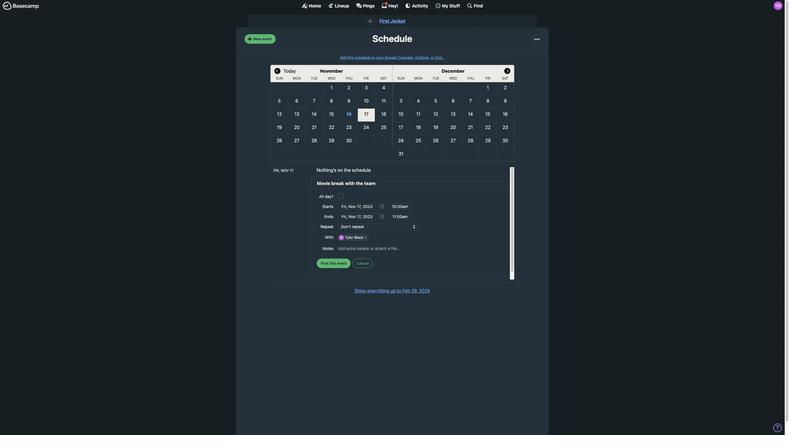 Task type: locate. For each thing, give the bounding box(es) containing it.
1 thu from the left
[[346, 76, 353, 81]]

mon down outlook,
[[415, 76, 423, 81]]

1 horizontal spatial sat
[[502, 76, 509, 81]]

1 pick a time… field from the top
[[389, 203, 411, 210]]

this
[[348, 55, 354, 60], [330, 261, 336, 266]]

1 vertical spatial event
[[337, 261, 347, 266]]

1 sat from the left
[[381, 76, 387, 81]]

thu
[[346, 76, 353, 81], [467, 76, 475, 81]]

cancel
[[357, 261, 369, 266]]

choose date… field for ends
[[338, 213, 388, 220]]

up
[[391, 289, 396, 294]]

schedule
[[373, 33, 413, 44]]

wed down the december
[[450, 76, 457, 81]]

wed for november
[[328, 76, 336, 81]]

tyler black ×
[[345, 236, 367, 240]]

find
[[474, 3, 483, 8]]

to inside button
[[397, 289, 401, 294]]

1 horizontal spatial sun
[[398, 76, 405, 81]]

0 horizontal spatial thu
[[346, 76, 353, 81]]

new
[[254, 37, 261, 41]]

1 horizontal spatial to
[[397, 289, 401, 294]]

this for post
[[330, 261, 336, 266]]

this inside button
[[330, 261, 336, 266]]

2 mon from the left
[[415, 76, 423, 81]]

my stuff button
[[435, 3, 460, 9]]

new event link
[[245, 34, 276, 44]]

pings
[[363, 3, 375, 8]]

sun for december
[[398, 76, 405, 81]]

event
[[262, 37, 272, 41], [337, 261, 347, 266]]

add
[[340, 55, 347, 60]]

mon down today on the top left
[[293, 76, 301, 81]]

pings button
[[356, 3, 375, 9]]

tue
[[311, 76, 318, 81], [433, 76, 440, 81]]

mon
[[293, 76, 301, 81], [415, 76, 423, 81]]

sun down 'calendar,'
[[398, 76, 405, 81]]

0 horizontal spatial to
[[372, 55, 375, 60]]

jacket
[[391, 18, 406, 24]]

2 sun from the left
[[398, 76, 405, 81]]

Choose date… field
[[338, 203, 388, 210], [338, 213, 388, 220]]

fri for november
[[364, 76, 369, 81]]

0 horizontal spatial sat
[[381, 76, 387, 81]]

1 vertical spatial choose date… field
[[338, 213, 388, 220]]

2 choose date… field from the top
[[338, 213, 388, 220]]

1 horizontal spatial thu
[[467, 76, 475, 81]]

cancel button
[[353, 259, 373, 268]]

notes
[[323, 246, 334, 251]]

my
[[442, 3, 449, 8]]

sun
[[276, 76, 283, 81], [398, 76, 405, 81]]

0 horizontal spatial this
[[330, 261, 336, 266]]

0 horizontal spatial fri
[[364, 76, 369, 81]]

0 horizontal spatial wed
[[328, 76, 336, 81]]

post
[[321, 261, 329, 266]]

0 vertical spatial pick a time… field
[[389, 203, 411, 210]]

starts
[[323, 204, 334, 209]]

0 vertical spatial to
[[372, 55, 375, 60]]

this right "add"
[[348, 55, 354, 60]]

0 vertical spatial this
[[348, 55, 354, 60]]

hey!
[[389, 3, 399, 8]]

nothing's on the schedule
[[317, 168, 371, 173]]

1 horizontal spatial wed
[[450, 76, 457, 81]]

1 wed from the left
[[328, 76, 336, 81]]

1 mon from the left
[[293, 76, 301, 81]]

1 vertical spatial pick a time… field
[[389, 213, 411, 220]]

schedule left your
[[355, 55, 371, 60]]

to for schedule
[[372, 55, 375, 60]]

schedule
[[355, 55, 371, 60], [352, 168, 371, 173]]

sun left today link
[[276, 76, 283, 81]]

tue right today link
[[311, 76, 318, 81]]

wed
[[328, 76, 336, 81], [450, 76, 457, 81]]

2 tue from the left
[[433, 76, 440, 81]]

1 horizontal spatial tue
[[433, 76, 440, 81]]

fri
[[364, 76, 369, 81], [486, 76, 491, 81]]

first jacket link
[[380, 18, 406, 24]]

this for add
[[348, 55, 354, 60]]

google
[[385, 55, 397, 60]]

1 tue from the left
[[311, 76, 318, 81]]

2 wed from the left
[[450, 76, 457, 81]]

activity link
[[405, 3, 428, 9]]

0 horizontal spatial event
[[262, 37, 272, 41]]

1 horizontal spatial this
[[348, 55, 354, 60]]

pick a time… field for starts
[[389, 203, 411, 210]]

lineup
[[335, 3, 349, 8]]

0 horizontal spatial sun
[[276, 76, 283, 81]]

Pick a time… field
[[389, 203, 411, 210], [389, 213, 411, 220]]

× link
[[363, 235, 369, 240]]

nov
[[281, 169, 289, 173]]

1 fri from the left
[[364, 76, 369, 81]]

2 fri from the left
[[486, 76, 491, 81]]

×
[[365, 236, 367, 240]]

tue for december
[[433, 76, 440, 81]]

today
[[284, 68, 296, 74]]

to
[[372, 55, 375, 60], [397, 289, 401, 294]]

show        everything      up to        feb 29, 2024
[[355, 289, 430, 294]]

to left your
[[372, 55, 375, 60]]

1 vertical spatial this
[[330, 261, 336, 266]]

post this event
[[321, 261, 347, 266]]

event right the post
[[337, 261, 347, 266]]

main element
[[0, 0, 785, 11]]

1 horizontal spatial event
[[337, 261, 347, 266]]

event right new
[[262, 37, 272, 41]]

to right up
[[397, 289, 401, 294]]

today link
[[284, 65, 296, 77]]

first
[[380, 18, 390, 24]]

2 thu from the left
[[467, 76, 475, 81]]

wed down november
[[328, 76, 336, 81]]

1 horizontal spatial mon
[[415, 76, 423, 81]]

0 vertical spatial choose date… field
[[338, 203, 388, 210]]

show        everything      up to        feb 29, 2024 button
[[355, 288, 430, 295]]

1 choose date… field from the top
[[338, 203, 388, 210]]

sat
[[381, 76, 387, 81], [502, 76, 509, 81]]

1 vertical spatial to
[[397, 289, 401, 294]]

2 pick a time… field from the top
[[389, 213, 411, 220]]

2 sat from the left
[[502, 76, 509, 81]]

0 horizontal spatial tue
[[311, 76, 318, 81]]

schedule right the
[[352, 168, 371, 173]]

pick a time… field for ends
[[389, 213, 411, 220]]

1 horizontal spatial fri
[[486, 76, 491, 81]]

17
[[290, 169, 294, 173]]

this right the post
[[330, 261, 336, 266]]

2024
[[419, 289, 430, 294]]

tue down or
[[433, 76, 440, 81]]

1 sun from the left
[[276, 76, 283, 81]]

0 horizontal spatial mon
[[293, 76, 301, 81]]

your
[[376, 55, 384, 60]]



Task type: vqa. For each thing, say whether or not it's contained in the screenshot.
1st n from the bottom
no



Task type: describe. For each thing, give the bounding box(es) containing it.
my stuff
[[442, 3, 460, 8]]

calendar,
[[398, 55, 415, 60]]

choose date… field for starts
[[338, 203, 388, 210]]

thu for december
[[467, 76, 475, 81]]

home link
[[302, 3, 321, 9]]

thu for november
[[346, 76, 353, 81]]

everything
[[368, 289, 390, 294]]

tue for november
[[311, 76, 318, 81]]

stuff
[[450, 3, 460, 8]]

sat for november
[[381, 76, 387, 81]]

with
[[325, 235, 334, 240]]

hey! button
[[382, 2, 399, 9]]

feb
[[403, 289, 410, 294]]

mon for december
[[415, 76, 423, 81]]

sat for december
[[502, 76, 509, 81]]

29,
[[412, 289, 418, 294]]

on
[[338, 168, 343, 173]]

Notes text field
[[338, 244, 504, 254]]

november
[[320, 68, 343, 74]]

Type the name of the event… text field
[[317, 180, 504, 187]]

fri for december
[[486, 76, 491, 81]]

new event
[[254, 37, 272, 41]]

home
[[309, 3, 321, 8]]

tyler black image
[[774, 1, 783, 10]]

day?
[[325, 194, 334, 199]]

0 vertical spatial schedule
[[355, 55, 371, 60]]

wed for december
[[450, 76, 457, 81]]

add this schedule to your google calendar, outlook, or ical…
[[340, 55, 445, 60]]

With text field
[[369, 234, 504, 242]]

repeat
[[321, 224, 334, 229]]

or
[[431, 55, 435, 60]]

lineup link
[[328, 3, 349, 9]]

mon for november
[[293, 76, 301, 81]]

post this event button
[[317, 259, 351, 268]]

1 vertical spatial schedule
[[352, 168, 371, 173]]

find button
[[467, 3, 483, 9]]

0 vertical spatial event
[[262, 37, 272, 41]]

fri, nov 17
[[274, 169, 294, 173]]

activity
[[412, 3, 428, 8]]

nothing's
[[317, 168, 337, 173]]

to for up
[[397, 289, 401, 294]]

the
[[344, 168, 351, 173]]

all
[[319, 194, 324, 199]]

first jacket
[[380, 18, 406, 24]]

show
[[355, 289, 366, 294]]

fri,
[[274, 169, 280, 173]]

sun for november
[[276, 76, 283, 81]]

event inside button
[[337, 261, 347, 266]]

all day?
[[319, 194, 334, 199]]

ical…
[[436, 55, 445, 60]]

ends
[[325, 214, 334, 219]]

switch accounts image
[[2, 1, 39, 10]]

december
[[442, 68, 465, 74]]

outlook,
[[416, 55, 430, 60]]

black
[[354, 236, 364, 240]]

tyler
[[345, 236, 353, 240]]

add this schedule to your google calendar, outlook, or ical… link
[[340, 55, 445, 60]]



